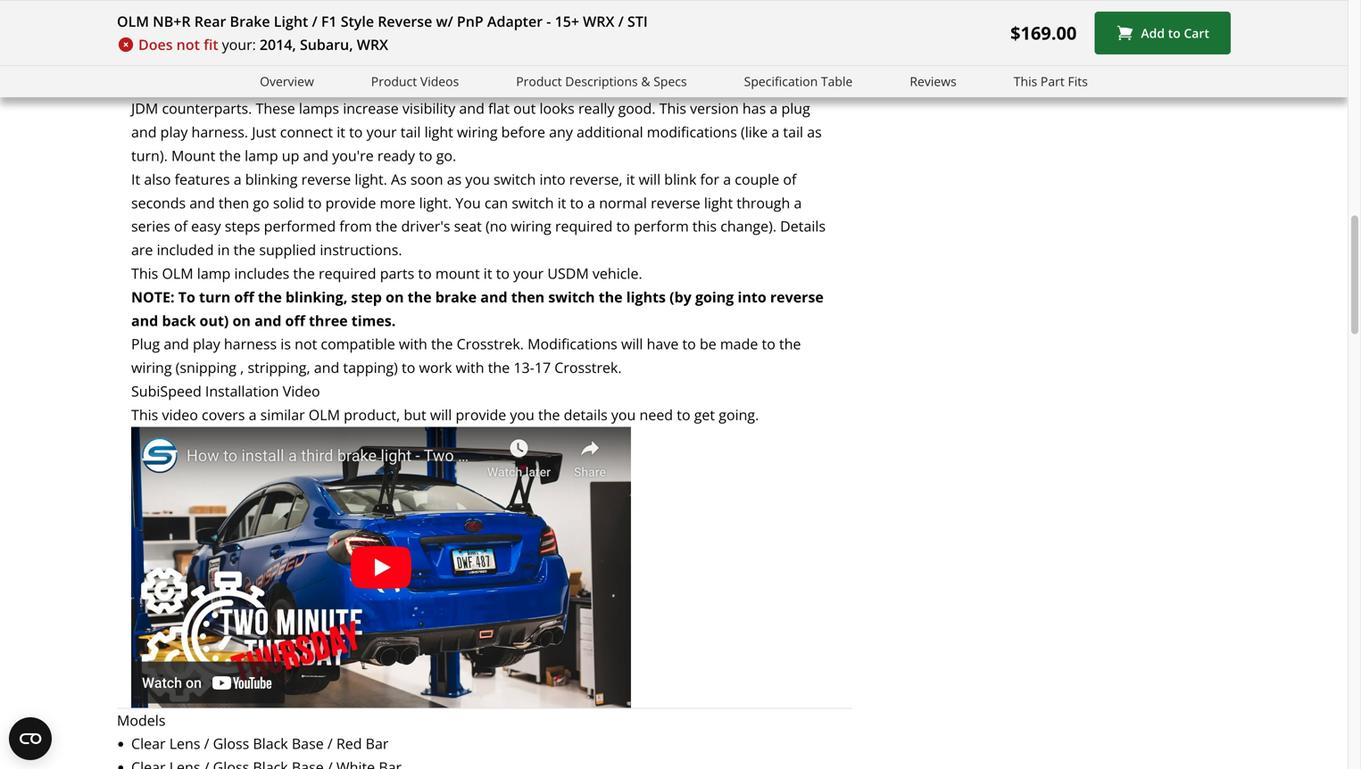 Task type: vqa. For each thing, say whether or not it's contained in the screenshot.
bottom then
yes



Task type: locate. For each thing, give the bounding box(es) containing it.
lets
[[508, 52, 531, 71]]

you right 'details'
[[611, 405, 636, 424]]

everyone
[[155, 28, 217, 47]]

0 horizontal spatial into
[[540, 170, 566, 189]]

blast
[[670, 5, 702, 24]]

wiring down "flat"
[[457, 122, 498, 142]]

17
[[535, 358, 551, 377]]

reverse
[[378, 12, 432, 31]]

wiring right (no
[[511, 217, 551, 236]]

the down parts
[[408, 287, 432, 307]]

1 horizontal spatial need
[[640, 405, 673, 424]]

wrx down the olm nb+r rear brake light / f1 style reverse w/ pnp adapter - 15+ wrx / sti
[[357, 35, 388, 54]]

will
[[639, 170, 661, 189], [621, 334, 643, 354], [430, 405, 452, 424]]

features
[[175, 170, 230, 189]]

with right the work
[[456, 358, 484, 377]]

switch right can
[[512, 193, 554, 212]]

are down series
[[131, 240, 153, 259]]

and left "flat"
[[459, 99, 485, 118]]

before
[[501, 122, 545, 142]]

need up don't at the left of page
[[293, 28, 327, 47]]

0 vertical spatial with
[[399, 334, 427, 354]]

f1
[[321, 12, 337, 31]]

a right has
[[770, 99, 778, 118]]

the right made
[[779, 334, 801, 354]]

0 horizontal spatial tail
[[401, 122, 421, 142]]

ready
[[377, 146, 415, 165]]

2 horizontal spatial olm
[[309, 405, 340, 424]]

1 horizontal spatial you're
[[513, 28, 555, 47]]

1 vertical spatial but
[[404, 405, 426, 424]]

0 vertical spatial light.
[[355, 170, 387, 189]]

the
[[416, 28, 437, 47], [282, 75, 304, 94], [219, 146, 241, 165], [376, 217, 397, 236], [234, 240, 255, 259], [293, 264, 315, 283], [258, 287, 282, 307], [408, 287, 432, 307], [599, 287, 623, 307], [431, 334, 453, 354], [779, 334, 801, 354], [488, 358, 510, 377], [538, 405, 560, 424]]

will left blink
[[639, 170, 661, 189]]

your
[[367, 122, 397, 142], [513, 264, 544, 283]]

not left fit
[[176, 35, 200, 54]]

of
[[732, 5, 745, 24], [398, 28, 412, 47], [783, 170, 797, 189], [174, 217, 187, 236]]

the down vehicle.
[[599, 287, 623, 307]]

this up let
[[131, 5, 158, 24]]

1 horizontal spatial as
[[807, 122, 822, 142]]

1 vertical spatial provide
[[456, 405, 506, 424]]

but right product,
[[404, 405, 426, 424]]

1 vertical spatial switch
[[512, 193, 554, 212]]

blink
[[664, 170, 697, 189]]

to right mount
[[496, 264, 510, 283]]

olm inside subispeed installation video this video covers a similar olm product, but will provide you the details you need to get going.
[[309, 405, 340, 424]]

1 horizontal spatial know
[[574, 52, 610, 71]]

the down super
[[416, 28, 437, 47]]

0 horizontal spatial get
[[348, 28, 369, 47]]

0 horizontal spatial crosstrek.
[[457, 334, 524, 354]]

plug
[[131, 334, 160, 354]]

product down people.
[[371, 73, 417, 90]]

(like
[[741, 122, 768, 142]]

note:
[[131, 287, 175, 307]]

to inside button
[[1168, 24, 1181, 41]]

1 vertical spatial light
[[425, 122, 453, 142]]

of up people.
[[398, 28, 412, 47]]

easy
[[191, 217, 221, 236]]

really
[[578, 99, 615, 118]]

and down features
[[189, 193, 215, 212]]

includes
[[234, 264, 289, 283]]

1 vertical spatial reverse
[[651, 193, 700, 212]]

crosstrek.
[[457, 334, 524, 354], [555, 358, 622, 377]]

need inside this is for when you are hardparked at a super cool meet, but decide it is time to blast out of there. let everyone know they need to get out of the way cause you're coming through. this ain't no mustang. i don't run over people. this lamp lets them know just that. alright, all jokes aside, the low mounted rear fog light is something that usdm vehicles are missing vs their jdm counterparts.  these lamps increase visibility and flat out looks really good.  this version has a plug and play harness.  just connect it to your tail light wiring before any additional modifications (like a tail as turn).  mount the lamp up and you're ready to go. it also features a blinking reverse light.  as soon as you switch into reverse, it will blink for a couple of seconds and then go solid to provide more light.  you can switch it to a normal reverse light through a series of easy steps performed from the driver's seat (no wiring required to perform this change).  details are included in the supplied instructions. this olm lamp includes the required parts to mount it to your usdm vehicle. note: to turn off the blinking, step on the brake and then switch the lights (by going into reverse and back out) on and off three times. plug and play harness is not compatible with the crosstrek.  modifications will have to be made to the wiring (snipping , stripping, and tapping) to work with the 13-17 crosstrek.
[[293, 28, 327, 47]]

1 horizontal spatial product
[[516, 73, 562, 90]]

into right going
[[738, 287, 767, 307]]

0 horizontal spatial are
[[131, 240, 153, 259]]

hardparked
[[293, 5, 371, 24]]

seat
[[454, 217, 482, 236]]

subispeed
[[131, 382, 202, 401]]

are
[[268, 5, 289, 24], [709, 75, 731, 94], [131, 240, 153, 259]]

reverse down blink
[[651, 193, 700, 212]]

0 vertical spatial wiring
[[457, 122, 498, 142]]

13-
[[514, 358, 535, 377]]

1 vertical spatial required
[[319, 264, 376, 283]]

1 horizontal spatial wiring
[[457, 122, 498, 142]]

run
[[326, 52, 350, 71]]

a inside subispeed installation video this video covers a similar olm product, but will provide you the details you need to get going.
[[249, 405, 257, 424]]

then up modifications
[[511, 287, 545, 307]]

1 horizontal spatial play
[[193, 334, 220, 354]]

this down the subispeed
[[131, 405, 158, 424]]

are up they
[[268, 5, 289, 24]]

2 product from the left
[[516, 73, 562, 90]]

0 horizontal spatial play
[[160, 122, 188, 142]]

0 horizontal spatial light.
[[355, 170, 387, 189]]

get inside this is for when you are hardparked at a super cool meet, but decide it is time to blast out of there. let everyone know they need to get out of the way cause you're coming through. this ain't no mustang. i don't run over people. this lamp lets them know just that. alright, all jokes aside, the low mounted rear fog light is something that usdm vehicles are missing vs their jdm counterparts.  these lamps increase visibility and flat out looks really good.  this version has a plug and play harness.  just connect it to your tail light wiring before any additional modifications (like a tail as turn).  mount the lamp up and you're ready to go. it also features a blinking reverse light.  as soon as you switch into reverse, it will blink for a couple of seconds and then go solid to provide more light.  you can switch it to a normal reverse light through a series of easy steps performed from the driver's seat (no wiring required to perform this change).  details are included in the supplied instructions. this olm lamp includes the required parts to mount it to your usdm vehicle. note: to turn off the blinking, step on the brake and then switch the lights (by going into reverse and back out) on and off three times. plug and play harness is not compatible with the crosstrek.  modifications will have to be made to the wiring (snipping , stripping, and tapping) to work with the 13-17 crosstrek.
[[348, 28, 369, 47]]

to down increase
[[349, 122, 363, 142]]

don't
[[288, 52, 323, 71]]

2 vertical spatial are
[[131, 240, 153, 259]]

1 horizontal spatial provide
[[456, 405, 506, 424]]

0 horizontal spatial lamp
[[197, 264, 231, 283]]

low
[[307, 75, 331, 94]]

0 horizontal spatial reverse
[[301, 170, 351, 189]]

olm down video
[[309, 405, 340, 424]]

1 tail from the left
[[401, 122, 421, 142]]

1 vertical spatial your
[[513, 264, 544, 283]]

a down installation
[[249, 405, 257, 424]]

specification
[[744, 73, 818, 90]]

get
[[348, 28, 369, 47], [694, 405, 715, 424]]

1 vertical spatial olm
[[162, 264, 193, 283]]

lamp down cause
[[471, 52, 504, 71]]

gloss
[[213, 734, 249, 754]]

2 horizontal spatial wiring
[[511, 217, 551, 236]]

of left there.
[[732, 5, 745, 24]]

you're up the lets
[[513, 28, 555, 47]]

on
[[386, 287, 404, 307], [233, 311, 251, 330]]

turn).
[[131, 146, 168, 165]]

the left the 13-
[[488, 358, 510, 377]]

it
[[131, 170, 140, 189]]

tail up ready
[[401, 122, 421, 142]]

cart
[[1184, 24, 1210, 41]]

supplied
[[259, 240, 316, 259]]

blinking,
[[286, 287, 347, 307]]

2 vertical spatial light
[[704, 193, 733, 212]]

this down the way on the left top
[[440, 52, 467, 71]]

2 tail from the left
[[783, 122, 803, 142]]

off
[[234, 287, 254, 307], [285, 311, 305, 330]]

2 vertical spatial will
[[430, 405, 452, 424]]

2 vertical spatial switch
[[548, 287, 595, 307]]

out up before
[[513, 99, 536, 118]]

increase
[[343, 99, 399, 118]]

wiring down plug
[[131, 358, 172, 377]]

0 vertical spatial lamp
[[471, 52, 504, 71]]

off right the turn
[[234, 287, 254, 307]]

0 vertical spatial reverse
[[301, 170, 351, 189]]

harness
[[224, 334, 277, 354]]

as down plug
[[807, 122, 822, 142]]

provide inside subispeed installation video this video covers a similar olm product, but will provide you the details you need to get going.
[[456, 405, 506, 424]]

2 horizontal spatial lamp
[[471, 52, 504, 71]]

into left reverse,
[[540, 170, 566, 189]]

0 vertical spatial need
[[293, 28, 327, 47]]

a right (like
[[772, 122, 779, 142]]

out down "at"
[[372, 28, 395, 47]]

compatible
[[321, 334, 395, 354]]

1 vertical spatial wiring
[[511, 217, 551, 236]]

wiring
[[457, 122, 498, 142], [511, 217, 551, 236], [131, 358, 172, 377]]

style
[[341, 12, 374, 31]]

0 horizontal spatial then
[[219, 193, 249, 212]]

2 horizontal spatial light
[[704, 193, 733, 212]]

change).
[[721, 217, 777, 236]]

get up over
[[348, 28, 369, 47]]

to
[[652, 5, 666, 24], [1168, 24, 1181, 41], [330, 28, 344, 47], [349, 122, 363, 142], [419, 146, 433, 165], [308, 193, 322, 212], [570, 193, 584, 212], [616, 217, 630, 236], [418, 264, 432, 283], [496, 264, 510, 283], [682, 334, 696, 354], [762, 334, 776, 354], [402, 358, 415, 377], [677, 405, 691, 424]]

play
[[160, 122, 188, 142], [193, 334, 220, 354]]

1 vertical spatial lamp
[[245, 146, 278, 165]]

a up details
[[794, 193, 802, 212]]

be
[[700, 334, 717, 354]]

2 horizontal spatial out
[[706, 5, 728, 24]]

product videos
[[371, 73, 459, 90]]

0 vertical spatial are
[[268, 5, 289, 24]]

your right mount
[[513, 264, 544, 283]]

0 horizontal spatial wrx
[[357, 35, 388, 54]]

0 horizontal spatial know
[[221, 28, 257, 47]]

will down the work
[[430, 405, 452, 424]]

1 vertical spatial know
[[574, 52, 610, 71]]

the left 'details'
[[538, 405, 560, 424]]

wrx
[[583, 12, 615, 31], [357, 35, 388, 54]]

product videos link
[[371, 71, 459, 92]]

get left going.
[[694, 405, 715, 424]]

mustang.
[[215, 52, 277, 71]]

performed
[[264, 217, 336, 236]]

to left the work
[[402, 358, 415, 377]]

15+
[[555, 12, 579, 31]]

series
[[131, 217, 170, 236]]

0 horizontal spatial as
[[447, 170, 462, 189]]

1 horizontal spatial olm
[[162, 264, 193, 283]]

switch up modifications
[[548, 287, 595, 307]]

them
[[535, 52, 570, 71]]

this left part at the top right of the page
[[1014, 73, 1038, 90]]

product for product videos
[[371, 73, 417, 90]]

off down "blinking,"
[[285, 311, 305, 330]]

0 horizontal spatial not
[[176, 35, 200, 54]]

0 horizontal spatial off
[[234, 287, 254, 307]]

red
[[336, 734, 362, 754]]

1 vertical spatial light.
[[419, 193, 452, 212]]

1 horizontal spatial with
[[456, 358, 484, 377]]

olm down included in the top of the page
[[162, 264, 193, 283]]

0 vertical spatial your
[[367, 122, 397, 142]]

0 horizontal spatial provide
[[325, 193, 376, 212]]

1 horizontal spatial on
[[386, 287, 404, 307]]

reverse up solid
[[301, 170, 351, 189]]

is up stripping,
[[281, 334, 291, 354]]

not
[[176, 35, 200, 54], [295, 334, 317, 354]]

tail
[[401, 122, 421, 142], [783, 122, 803, 142]]

1 vertical spatial get
[[694, 405, 715, 424]]

lamp down the just at the top
[[245, 146, 278, 165]]

through.
[[611, 28, 668, 47]]

going.
[[719, 405, 759, 424]]

fit
[[204, 35, 218, 54]]

0 vertical spatial olm
[[117, 12, 149, 31]]

2 vertical spatial wiring
[[131, 358, 172, 377]]

that
[[577, 75, 603, 94]]

the up "blinking,"
[[293, 264, 315, 283]]

covers
[[202, 405, 245, 424]]

1 vertical spatial for
[[700, 170, 720, 189]]

1 horizontal spatial but
[[518, 5, 541, 24]]

1 vertical spatial you're
[[332, 146, 374, 165]]

tail down plug
[[783, 122, 803, 142]]

aside,
[[239, 75, 278, 94]]

this down let
[[131, 52, 158, 71]]

your down increase
[[367, 122, 397, 142]]

1 vertical spatial out
[[372, 28, 395, 47]]

not down three on the top
[[295, 334, 317, 354]]

1 horizontal spatial crosstrek.
[[555, 358, 622, 377]]

it down the lamps
[[337, 122, 345, 142]]

also
[[144, 170, 171, 189]]

0 vertical spatial light
[[456, 75, 484, 94]]

additional
[[577, 122, 643, 142]]

product down them
[[516, 73, 562, 90]]

0 horizontal spatial on
[[233, 311, 251, 330]]

0 horizontal spatial you're
[[332, 146, 374, 165]]

jokes
[[201, 75, 236, 94]]

will inside subispeed installation video this video covers a similar olm product, but will provide you the details you need to get going.
[[430, 405, 452, 424]]

for right blink
[[700, 170, 720, 189]]

need
[[293, 28, 327, 47], [640, 405, 673, 424]]

0 horizontal spatial need
[[293, 28, 327, 47]]

light up go.
[[425, 122, 453, 142]]

to down normal
[[616, 217, 630, 236]]

have
[[647, 334, 679, 354]]

with up the work
[[399, 334, 427, 354]]

light. left as
[[355, 170, 387, 189]]

0 vertical spatial into
[[540, 170, 566, 189]]

1 product from the left
[[371, 73, 417, 90]]

it left normal
[[558, 193, 566, 212]]

product for product descriptions & specs
[[516, 73, 562, 90]]

will left have
[[621, 334, 643, 354]]

1 vertical spatial not
[[295, 334, 317, 354]]

2 horizontal spatial reverse
[[770, 287, 824, 307]]

1 horizontal spatial light.
[[419, 193, 452, 212]]

1 horizontal spatial are
[[268, 5, 289, 24]]

you
[[456, 193, 481, 212]]

0 vertical spatial provide
[[325, 193, 376, 212]]

light. down soon
[[419, 193, 452, 212]]

0 vertical spatial crosstrek.
[[457, 334, 524, 354]]

instructions.
[[320, 240, 402, 259]]

0 vertical spatial know
[[221, 28, 257, 47]]

base
[[292, 734, 324, 754]]

2 vertical spatial olm
[[309, 405, 340, 424]]

with
[[399, 334, 427, 354], [456, 358, 484, 377]]

add
[[1141, 24, 1165, 41]]

specification table
[[744, 73, 853, 90]]

required
[[555, 217, 613, 236], [319, 264, 376, 283]]

0 vertical spatial for
[[176, 5, 195, 24]]

but left -
[[518, 5, 541, 24]]

1 vertical spatial wrx
[[357, 35, 388, 54]]

adapter
[[487, 12, 543, 31]]

1 horizontal spatial lamp
[[245, 146, 278, 165]]

similar
[[260, 405, 305, 424]]

then up steps
[[219, 193, 249, 212]]

1 horizontal spatial get
[[694, 405, 715, 424]]



Task type: describe. For each thing, give the bounding box(es) containing it.
step
[[351, 287, 382, 307]]

1 vertical spatial will
[[621, 334, 643, 354]]

go
[[253, 193, 269, 212]]

and right brake
[[480, 287, 508, 307]]

just
[[614, 52, 638, 71]]

0 horizontal spatial out
[[372, 28, 395, 47]]

and down back
[[164, 334, 189, 354]]

product,
[[344, 405, 400, 424]]

$169.00
[[1011, 21, 1077, 45]]

0 horizontal spatial with
[[399, 334, 427, 354]]

0 vertical spatial as
[[807, 122, 822, 142]]

you up you
[[465, 170, 490, 189]]

2 vertical spatial reverse
[[770, 287, 824, 307]]

0 vertical spatial off
[[234, 287, 254, 307]]

a left the couple
[[723, 170, 731, 189]]

subaru,
[[300, 35, 353, 54]]

out)
[[200, 311, 229, 330]]

0 horizontal spatial light
[[425, 122, 453, 142]]

olm nb+r rear brake light / f1 style reverse w/ pnp adapter - 15+ wrx / sti
[[117, 12, 648, 31]]

plug
[[781, 99, 810, 118]]

is left time
[[605, 5, 615, 24]]

to right sti
[[652, 5, 666, 24]]

1 horizontal spatial off
[[285, 311, 305, 330]]

to down reverse,
[[570, 193, 584, 212]]

get inside subispeed installation video this video covers a similar olm product, but will provide you the details you need to get going.
[[694, 405, 715, 424]]

ain't
[[162, 52, 190, 71]]

vehicles
[[652, 75, 705, 94]]

work
[[419, 358, 452, 377]]

mount
[[436, 264, 480, 283]]

2 vertical spatial lamp
[[197, 264, 231, 283]]

let
[[131, 28, 152, 47]]

that.
[[642, 52, 672, 71]]

0 vertical spatial then
[[219, 193, 249, 212]]

1 vertical spatial usdm
[[547, 264, 589, 283]]

(snipping
[[176, 358, 237, 377]]

lights
[[626, 287, 666, 307]]

,
[[240, 358, 244, 377]]

the down harness.
[[219, 146, 241, 165]]

1 vertical spatial with
[[456, 358, 484, 377]]

/ left sti
[[618, 12, 624, 31]]

need inside subispeed installation video this video covers a similar olm product, but will provide you the details you need to get going.
[[640, 405, 673, 424]]

and down jdm
[[131, 122, 157, 142]]

vs
[[789, 75, 803, 94]]

mount
[[171, 146, 215, 165]]

this part fits link
[[1014, 71, 1088, 92]]

olm inside this is for when you are hardparked at a super cool meet, but decide it is time to blast out of there. let everyone know they need to get out of the way cause you're coming through. this ain't no mustang. i don't run over people. this lamp lets them know just that. alright, all jokes aside, the low mounted rear fog light is something that usdm vehicles are missing vs their jdm counterparts.  these lamps increase visibility and flat out looks really good.  this version has a plug and play harness.  just connect it to your tail light wiring before any additional modifications (like a tail as turn).  mount the lamp up and you're ready to go. it also features a blinking reverse light.  as soon as you switch into reverse, it will blink for a couple of seconds and then go solid to provide more light.  you can switch it to a normal reverse light through a series of easy steps performed from the driver's seat (no wiring required to perform this change).  details are included in the supplied instructions. this olm lamp includes the required parts to mount it to your usdm vehicle. note: to turn off the blinking, step on the brake and then switch the lights (by going into reverse and back out) on and off three times. plug and play harness is not compatible with the crosstrek.  modifications will have to be made to the wiring (snipping , stripping, and tapping) to work with the 13-17 crosstrek.
[[162, 264, 193, 283]]

has
[[743, 99, 766, 118]]

three
[[309, 311, 348, 330]]

1 vertical spatial are
[[709, 75, 731, 94]]

is up "flat"
[[488, 75, 499, 94]]

modifications
[[647, 122, 737, 142]]

product descriptions & specs
[[516, 73, 687, 90]]

tapping)
[[343, 358, 398, 377]]

1 horizontal spatial your
[[513, 264, 544, 283]]

nb+r
[[153, 12, 191, 31]]

made
[[720, 334, 758, 354]]

but inside this is for when you are hardparked at a super cool meet, but decide it is time to blast out of there. let everyone know they need to get out of the way cause you're coming through. this ain't no mustang. i don't run over people. this lamp lets them know just that. alright, all jokes aside, the low mounted rear fog light is something that usdm vehicles are missing vs their jdm counterparts.  these lamps increase visibility and flat out looks really good.  this version has a plug and play harness.  just connect it to your tail light wiring before any additional modifications (like a tail as turn).  mount the lamp up and you're ready to go. it also features a blinking reverse light.  as soon as you switch into reverse, it will blink for a couple of seconds and then go solid to provide more light.  you can switch it to a normal reverse light through a series of easy steps performed from the driver's seat (no wiring required to perform this change).  details are included in the supplied instructions. this olm lamp includes the required parts to mount it to your usdm vehicle. note: to turn off the blinking, step on the brake and then switch the lights (by going into reverse and back out) on and off three times. plug and play harness is not compatible with the crosstrek.  modifications will have to be made to the wiring (snipping , stripping, and tapping) to work with the 13-17 crosstrek.
[[518, 5, 541, 24]]

(by
[[670, 287, 692, 307]]

modifications
[[528, 334, 618, 354]]

clear lens / gloss black base / red bar
[[131, 734, 389, 754]]

and up video
[[314, 358, 339, 377]]

1 horizontal spatial usdm
[[607, 75, 649, 94]]

provide inside this is for when you are hardparked at a super cool meet, but decide it is time to blast out of there. let everyone know they need to get out of the way cause you're coming through. this ain't no mustang. i don't run over people. this lamp lets them know just that. alright, all jokes aside, the low mounted rear fog light is something that usdm vehicles are missing vs their jdm counterparts.  these lamps increase visibility and flat out looks really good.  this version has a plug and play harness.  just connect it to your tail light wiring before any additional modifications (like a tail as turn).  mount the lamp up and you're ready to go. it also features a blinking reverse light.  as soon as you switch into reverse, it will blink for a couple of seconds and then go solid to provide more light.  you can switch it to a normal reverse light through a series of easy steps performed from the driver's seat (no wiring required to perform this change).  details are included in the supplied instructions. this olm lamp includes the required parts to mount it to your usdm vehicle. note: to turn off the blinking, step on the brake and then switch the lights (by going into reverse and back out) on and off three times. plug and play harness is not compatible with the crosstrek.  modifications will have to be made to the wiring (snipping , stripping, and tapping) to work with the 13-17 crosstrek.
[[325, 193, 376, 212]]

all
[[182, 75, 197, 94]]

this inside 'link'
[[1014, 73, 1038, 90]]

the down includes
[[258, 287, 282, 307]]

video
[[162, 405, 198, 424]]

0 vertical spatial on
[[386, 287, 404, 307]]

clear
[[131, 734, 166, 754]]

0 vertical spatial play
[[160, 122, 188, 142]]

way
[[441, 28, 467, 47]]

to right made
[[762, 334, 776, 354]]

/ left f1 in the left of the page
[[312, 12, 318, 31]]

the down i
[[282, 75, 304, 94]]

the inside subispeed installation video this video covers a similar olm product, but will provide you the details you need to get going.
[[538, 405, 560, 424]]

reverse,
[[569, 170, 623, 189]]

seconds
[[131, 193, 186, 212]]

to left go.
[[419, 146, 433, 165]]

this up note:
[[131, 264, 158, 283]]

to up run
[[330, 28, 344, 47]]

their
[[806, 75, 838, 94]]

1 horizontal spatial into
[[738, 287, 767, 307]]

is up the everyone
[[162, 5, 172, 24]]

0 horizontal spatial required
[[319, 264, 376, 283]]

as
[[391, 170, 407, 189]]

i
[[281, 52, 285, 71]]

0 horizontal spatial for
[[176, 5, 195, 24]]

it up normal
[[626, 170, 635, 189]]

black
[[253, 734, 288, 754]]

details
[[780, 217, 826, 236]]

part
[[1041, 73, 1065, 90]]

a left "blinking"
[[234, 170, 242, 189]]

videos
[[420, 73, 459, 90]]

over
[[353, 52, 383, 71]]

1 horizontal spatial light
[[456, 75, 484, 94]]

decide
[[544, 5, 588, 24]]

to inside subispeed installation video this video covers a similar olm product, but will provide you the details you need to get going.
[[677, 405, 691, 424]]

can
[[485, 193, 508, 212]]

this part fits
[[1014, 73, 1088, 90]]

it right mount
[[484, 264, 492, 283]]

1 horizontal spatial for
[[700, 170, 720, 189]]

you down the 13-
[[510, 405, 535, 424]]

0 horizontal spatial olm
[[117, 12, 149, 31]]

1 vertical spatial crosstrek.
[[555, 358, 622, 377]]

1 vertical spatial as
[[447, 170, 462, 189]]

not inside this is for when you are hardparked at a super cool meet, but decide it is time to blast out of there. let everyone know they need to get out of the way cause you're coming through. this ain't no mustang. i don't run over people. this lamp lets them know just that. alright, all jokes aside, the low mounted rear fog light is something that usdm vehicles are missing vs their jdm counterparts.  these lamps increase visibility and flat out looks really good.  this version has a plug and play harness.  just connect it to your tail light wiring before any additional modifications (like a tail as turn).  mount the lamp up and you're ready to go. it also features a blinking reverse light.  as soon as you switch into reverse, it will blink for a couple of seconds and then go solid to provide more light.  you can switch it to a normal reverse light through a series of easy steps performed from the driver's seat (no wiring required to perform this change).  details are included in the supplied instructions. this olm lamp includes the required parts to mount it to your usdm vehicle. note: to turn off the blinking, step on the brake and then switch the lights (by going into reverse and back out) on and off three times. plug and play harness is not compatible with the crosstrek.  modifications will have to be made to the wiring (snipping , stripping, and tapping) to work with the 13-17 crosstrek.
[[295, 334, 317, 354]]

this down vehicles
[[659, 99, 686, 118]]

1 vertical spatial on
[[233, 311, 251, 330]]

to right solid
[[308, 193, 322, 212]]

through
[[737, 193, 790, 212]]

0 vertical spatial required
[[555, 217, 613, 236]]

0 vertical spatial not
[[176, 35, 200, 54]]

light
[[274, 12, 308, 31]]

the up the work
[[431, 334, 453, 354]]

open widget image
[[9, 718, 52, 761]]

this inside subispeed installation video this video covers a similar olm product, but will provide you the details you need to get going.
[[131, 405, 158, 424]]

meet,
[[476, 5, 514, 24]]

1 horizontal spatial wrx
[[583, 12, 615, 31]]

they
[[260, 28, 289, 47]]

does
[[138, 35, 173, 54]]

solid
[[273, 193, 304, 212]]

0 vertical spatial switch
[[494, 170, 536, 189]]

to left "be"
[[682, 334, 696, 354]]

and up 'harness'
[[254, 311, 282, 330]]

0 vertical spatial you're
[[513, 28, 555, 47]]

the right the in
[[234, 240, 255, 259]]

mounted
[[334, 75, 396, 94]]

1 horizontal spatial reverse
[[651, 193, 700, 212]]

/ right lens
[[204, 734, 209, 754]]

a down reverse,
[[587, 193, 595, 212]]

descriptions
[[565, 73, 638, 90]]

it up the coming on the top of page
[[592, 5, 601, 24]]

vehicle.
[[593, 264, 642, 283]]

1 vertical spatial then
[[511, 287, 545, 307]]

brake
[[230, 12, 270, 31]]

these
[[256, 99, 295, 118]]

of up included in the top of the page
[[174, 217, 187, 236]]

you up does not fit your: 2014, subaru, wrx
[[239, 5, 264, 24]]

the down more
[[376, 217, 397, 236]]

something
[[502, 75, 573, 94]]

looks
[[540, 99, 575, 118]]

at
[[375, 5, 388, 24]]

but inside subispeed installation video this video covers a similar olm product, but will provide you the details you need to get going.
[[404, 405, 426, 424]]

and right up
[[303, 146, 329, 165]]

0 horizontal spatial your
[[367, 122, 397, 142]]

of right the couple
[[783, 170, 797, 189]]

time
[[619, 5, 649, 24]]

up
[[282, 146, 299, 165]]

missing
[[734, 75, 785, 94]]

to right parts
[[418, 264, 432, 283]]

and up plug
[[131, 311, 158, 330]]

-
[[547, 12, 551, 31]]

a right "at"
[[392, 5, 399, 24]]

people.
[[387, 52, 436, 71]]

any
[[549, 122, 573, 142]]

/ left red
[[327, 734, 333, 754]]

cool
[[445, 5, 473, 24]]

overview
[[260, 73, 314, 90]]

0 vertical spatial will
[[639, 170, 661, 189]]

normal
[[599, 193, 647, 212]]

0 vertical spatial out
[[706, 5, 728, 24]]

driver's
[[401, 217, 450, 236]]

specification table link
[[744, 71, 853, 92]]

pnp
[[457, 12, 484, 31]]

this
[[693, 217, 717, 236]]

no
[[194, 52, 212, 71]]

times.
[[352, 311, 396, 330]]

1 horizontal spatial out
[[513, 99, 536, 118]]

more
[[380, 193, 416, 212]]

add to cart button
[[1095, 12, 1231, 54]]

0 horizontal spatial wiring
[[131, 358, 172, 377]]



